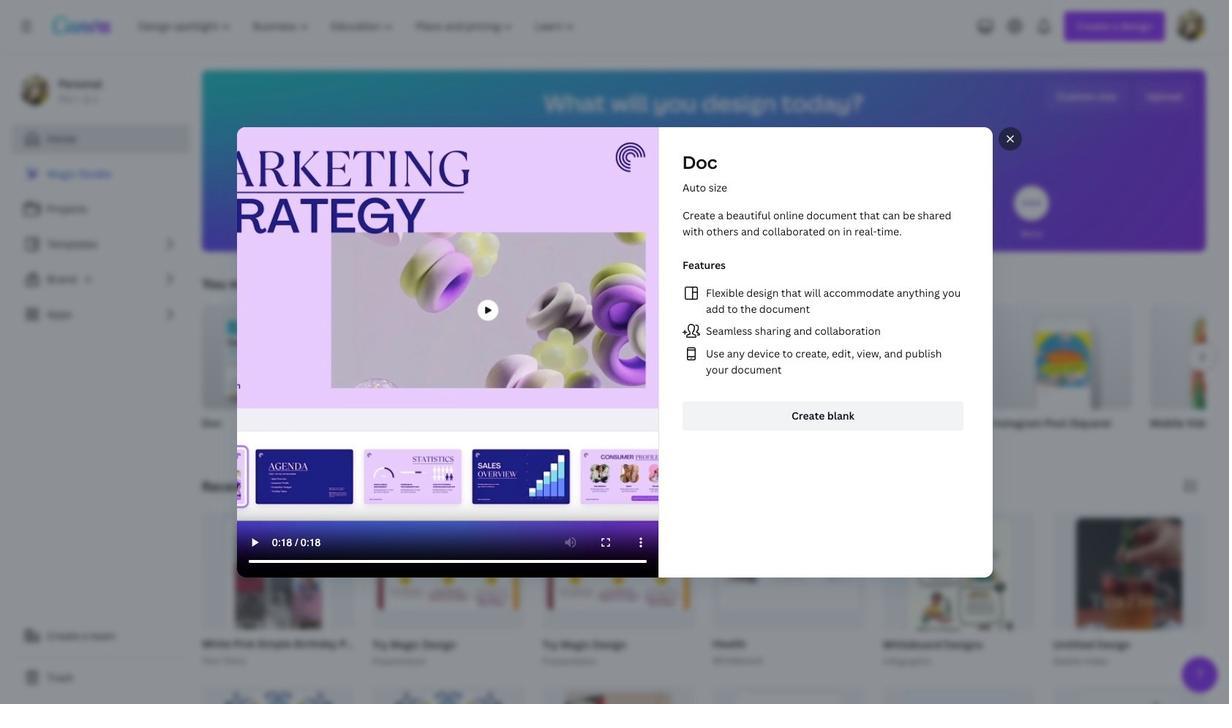 Task type: locate. For each thing, give the bounding box(es) containing it.
group
[[202, 304, 343, 449], [360, 304, 501, 449], [518, 304, 659, 449], [676, 304, 817, 449], [834, 304, 975, 449], [992, 304, 1133, 449], [1151, 304, 1230, 449], [199, 513, 500, 705], [369, 513, 525, 669], [540, 513, 695, 669], [710, 513, 866, 669], [880, 513, 1036, 705], [1051, 513, 1206, 705]]

1 horizontal spatial list
[[682, 285, 964, 378]]

list
[[12, 160, 190, 329], [682, 285, 964, 378]]

None search field
[[485, 136, 924, 165]]



Task type: describe. For each thing, give the bounding box(es) containing it.
0 horizontal spatial list
[[12, 160, 190, 329]]

top level navigation element
[[129, 12, 588, 41]]



Task type: vqa. For each thing, say whether or not it's contained in the screenshot.
the rightmost team 1 element
no



